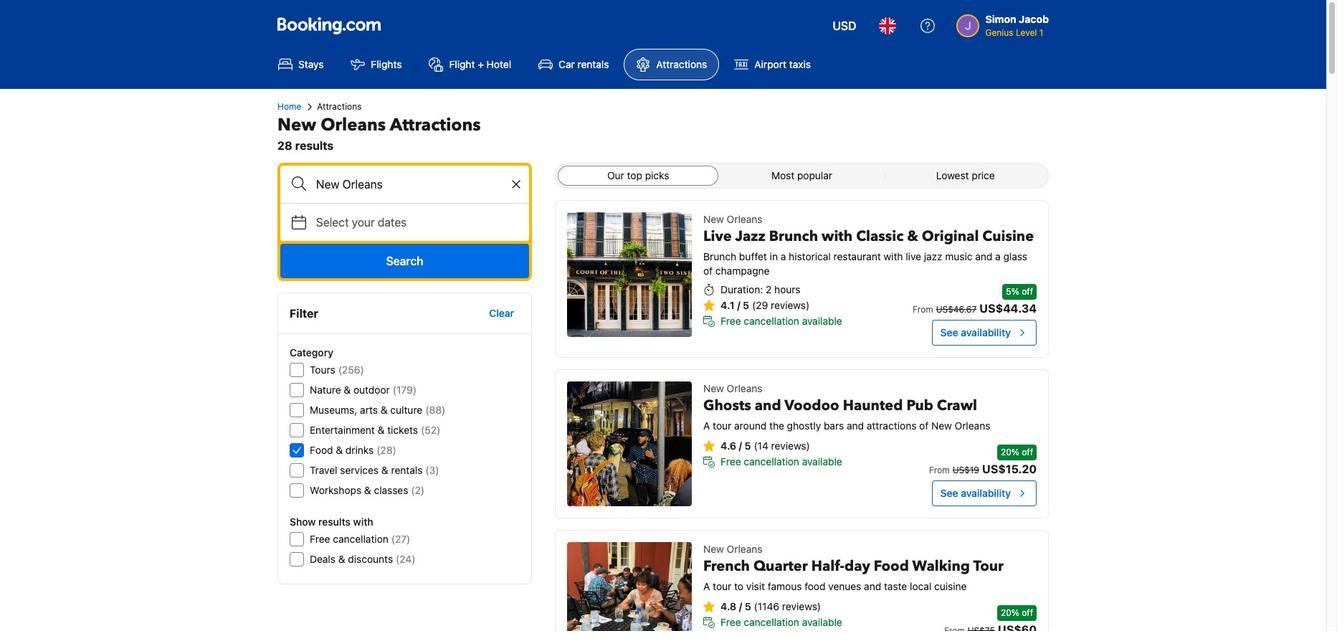 Task type: vqa. For each thing, say whether or not it's contained in the screenshot.
music
yes



Task type: describe. For each thing, give the bounding box(es) containing it.
classic
[[856, 227, 904, 246]]

(1146
[[754, 600, 780, 612]]

services
[[340, 464, 379, 476]]

4.8 / 5 (1146 reviews)
[[721, 600, 821, 612]]

/ for french
[[739, 600, 742, 612]]

(52)
[[421, 424, 441, 436]]

3 off from the top
[[1022, 607, 1033, 618]]

(179)
[[393, 384, 417, 396]]

flights link
[[339, 49, 414, 80]]

most
[[772, 169, 795, 181]]

usd button
[[824, 9, 865, 43]]

& down (28)
[[381, 464, 388, 476]]

Where are you going? search field
[[280, 166, 529, 203]]

our top picks
[[607, 169, 669, 181]]

hours
[[775, 283, 801, 295]]

drinks
[[346, 444, 374, 456]]

new for live
[[704, 213, 724, 225]]

1 a from the left
[[781, 250, 786, 262]]

glass
[[1004, 250, 1028, 262]]

food
[[805, 580, 826, 592]]

airport taxis link
[[722, 49, 823, 80]]

home
[[278, 101, 301, 112]]

nature
[[310, 384, 341, 396]]

(14
[[754, 440, 769, 452]]

5% off from us$46.67 us$44.34
[[913, 286, 1037, 315]]

usd
[[833, 19, 857, 32]]

new down crawl
[[932, 420, 952, 432]]

tour inside new orleans french quarter half-day food walking tour a tour to visit famous food venues and taste local cuisine
[[713, 580, 732, 592]]

travel
[[310, 464, 337, 476]]

cuisine
[[983, 227, 1034, 246]]

a inside new orleans french quarter half-day food walking tour a tour to visit famous food venues and taste local cuisine
[[704, 580, 710, 592]]

voodoo
[[785, 396, 840, 415]]

popular
[[797, 169, 833, 181]]

of inside new orleans live jazz brunch with classic & original cuisine brunch buffet in a historical restaurant with live jazz music and a glass of champagne
[[704, 265, 713, 277]]

0 horizontal spatial attractions
[[317, 101, 362, 112]]

4.6
[[721, 440, 737, 452]]

and inside new orleans french quarter half-day food walking tour a tour to visit famous food venues and taste local cuisine
[[864, 580, 882, 592]]

around
[[734, 420, 767, 432]]

orleans for french
[[727, 543, 763, 555]]

off for live jazz brunch with classic & original cuisine
[[1022, 286, 1033, 297]]

dates
[[378, 216, 407, 229]]

nature & outdoor (179)
[[310, 384, 417, 396]]

tours
[[310, 364, 335, 376]]

0 vertical spatial attractions
[[657, 58, 707, 70]]

a inside new orleans ghosts and voodoo haunted pub crawl a tour around the ghostly bars and attractions of new orleans
[[704, 420, 710, 432]]

0 vertical spatial 5
[[743, 299, 750, 311]]

food & drinks (28)
[[310, 444, 396, 456]]

stays
[[298, 58, 324, 70]]

(28)
[[377, 444, 396, 456]]

0 horizontal spatial with
[[353, 516, 373, 528]]

0 vertical spatial food
[[310, 444, 333, 456]]

select your dates
[[316, 216, 407, 229]]

available for voodoo
[[802, 455, 842, 468]]

4.1
[[721, 299, 735, 311]]

classes
[[374, 484, 408, 496]]

buffet
[[739, 250, 767, 262]]

of inside new orleans ghosts and voodoo haunted pub crawl a tour around the ghostly bars and attractions of new orleans
[[920, 420, 929, 432]]

20% off
[[1001, 607, 1033, 618]]

free cancellation (27)
[[310, 533, 411, 545]]

(29
[[752, 299, 768, 311]]

taxis
[[789, 58, 811, 70]]

0 vertical spatial brunch
[[769, 227, 818, 246]]

travel services & rentals (3)
[[310, 464, 439, 476]]

cancellation down "4.8 / 5 (1146 reviews)"
[[744, 616, 800, 628]]

museums,
[[310, 404, 357, 416]]

new for french
[[704, 543, 724, 555]]

2 a from the left
[[995, 250, 1001, 262]]

and right bars
[[847, 420, 864, 432]]

free cancellation available for and
[[721, 455, 842, 468]]

live jazz brunch with classic & original cuisine image
[[567, 212, 692, 337]]

pub
[[907, 396, 934, 415]]

new for attractions
[[278, 113, 316, 137]]

deals
[[310, 553, 336, 565]]

new orleans attractions 28 results
[[278, 113, 481, 152]]

20% for 20% off
[[1001, 607, 1020, 618]]

show
[[290, 516, 316, 528]]

lowest
[[937, 169, 969, 181]]

(2)
[[411, 484, 425, 496]]

simon
[[986, 13, 1017, 25]]

28
[[278, 139, 292, 152]]

cancellation down 4.1 / 5 (29 reviews)
[[744, 315, 800, 327]]

live
[[906, 250, 922, 262]]

historical
[[789, 250, 831, 262]]

level
[[1016, 27, 1037, 38]]

rentals inside 'link'
[[578, 58, 609, 70]]

availability for live jazz brunch with classic & original cuisine
[[961, 326, 1011, 339]]

flight + hotel link
[[417, 49, 524, 80]]

orleans for attractions
[[321, 113, 386, 137]]

orleans down crawl
[[955, 420, 991, 432]]

entertainment & tickets (52)
[[310, 424, 441, 436]]

crawl
[[937, 396, 978, 415]]

5 for ghosts
[[745, 440, 751, 452]]

1 vertical spatial rentals
[[391, 464, 423, 476]]

arts
[[360, 404, 378, 416]]

venues
[[829, 580, 862, 592]]

jacob
[[1019, 13, 1049, 25]]

& down museums, arts & culture (88)
[[378, 424, 385, 436]]

cancellation down 4.6 / 5 (14 reviews)
[[744, 455, 800, 468]]

discounts
[[348, 553, 393, 565]]

1
[[1040, 27, 1044, 38]]

attractions inside the new orleans attractions 28 results
[[390, 113, 481, 137]]

bars
[[824, 420, 844, 432]]

us$19
[[953, 465, 980, 475]]

outdoor
[[354, 384, 390, 396]]

visit
[[746, 580, 765, 592]]

us$15.20
[[982, 463, 1037, 475]]

(24)
[[396, 553, 416, 565]]

new for ghosts
[[704, 382, 724, 394]]

2
[[766, 283, 772, 295]]

music
[[945, 250, 973, 262]]

your account menu simon jacob genius level 1 element
[[957, 6, 1055, 39]]

us$44.34
[[980, 302, 1037, 315]]

ghosts and voodoo haunted pub crawl image
[[567, 382, 692, 506]]



Task type: locate. For each thing, give the bounding box(es) containing it.
results inside the new orleans attractions 28 results
[[295, 139, 334, 152]]

live
[[704, 227, 732, 246]]

free up deals
[[310, 533, 330, 545]]

availability down us$19
[[961, 487, 1011, 499]]

hotel
[[487, 58, 511, 70]]

airport taxis
[[755, 58, 811, 70]]

1 vertical spatial free cancellation available
[[721, 455, 842, 468]]

new up live
[[704, 213, 724, 225]]

1 see availability from the top
[[941, 326, 1011, 339]]

0 vertical spatial 20%
[[1001, 447, 1020, 458]]

stays link
[[266, 49, 336, 80]]

top
[[627, 169, 643, 181]]

from inside '20% off from us$19 us$15.20'
[[929, 465, 950, 475]]

1 20% from the top
[[1001, 447, 1020, 458]]

2 see availability from the top
[[941, 487, 1011, 499]]

2 free cancellation available from the top
[[721, 455, 842, 468]]

availability
[[961, 326, 1011, 339], [961, 487, 1011, 499]]

1 vertical spatial available
[[802, 455, 842, 468]]

free down 4.8
[[721, 616, 741, 628]]

0 horizontal spatial food
[[310, 444, 333, 456]]

new orleans live jazz brunch with classic & original cuisine brunch buffet in a historical restaurant with live jazz music and a glass of champagne
[[704, 213, 1034, 277]]

your
[[352, 216, 375, 229]]

original
[[922, 227, 979, 246]]

duration: 2 hours
[[721, 283, 801, 295]]

2 off from the top
[[1022, 447, 1033, 458]]

availability for ghosts and voodoo haunted pub crawl
[[961, 487, 1011, 499]]

availability down us$44.34
[[961, 326, 1011, 339]]

orleans up ghosts
[[727, 382, 763, 394]]

4.6 / 5 (14 reviews)
[[721, 440, 810, 452]]

workshops
[[310, 484, 362, 496]]

& right arts
[[381, 404, 388, 416]]

2 vertical spatial 5
[[745, 600, 751, 612]]

orleans
[[321, 113, 386, 137], [727, 213, 763, 225], [727, 382, 763, 394], [955, 420, 991, 432], [727, 543, 763, 555]]

1 vertical spatial from
[[929, 465, 950, 475]]

and up the
[[755, 396, 781, 415]]

and
[[976, 250, 993, 262], [755, 396, 781, 415], [847, 420, 864, 432], [864, 580, 882, 592]]

duration:
[[721, 283, 763, 295]]

simon jacob genius level 1
[[986, 13, 1049, 38]]

genius
[[986, 27, 1014, 38]]

1 vertical spatial /
[[739, 440, 742, 452]]

(256)
[[338, 364, 364, 376]]

1 off from the top
[[1022, 286, 1033, 297]]

see availability down us$46.67
[[941, 326, 1011, 339]]

brunch up historical
[[769, 227, 818, 246]]

& inside new orleans live jazz brunch with classic & original cuisine brunch buffet in a historical restaurant with live jazz music and a glass of champagne
[[907, 227, 919, 246]]

2 horizontal spatial attractions
[[657, 58, 707, 70]]

/ for ghosts
[[739, 440, 742, 452]]

0 horizontal spatial brunch
[[704, 250, 737, 262]]

new orleans ghosts and voodoo haunted pub crawl a tour around the ghostly bars and attractions of new orleans
[[704, 382, 991, 432]]

select
[[316, 216, 349, 229]]

attractions
[[657, 58, 707, 70], [317, 101, 362, 112], [390, 113, 481, 137]]

20% off from us$19 us$15.20
[[929, 447, 1037, 475]]

culture
[[390, 404, 423, 416]]

20% up us$15.20 at the bottom right of page
[[1001, 447, 1020, 458]]

& right deals
[[338, 553, 345, 565]]

0 vertical spatial reviews)
[[771, 299, 810, 311]]

1 horizontal spatial with
[[822, 227, 853, 246]]

with up the restaurant
[[822, 227, 853, 246]]

1 vertical spatial off
[[1022, 447, 1033, 458]]

free down 4.6
[[721, 455, 741, 468]]

3 available from the top
[[802, 616, 842, 628]]

2 vertical spatial off
[[1022, 607, 1033, 618]]

results up free cancellation (27) on the left of the page
[[318, 516, 351, 528]]

1 vertical spatial 20%
[[1001, 607, 1020, 618]]

available
[[802, 315, 842, 327], [802, 455, 842, 468], [802, 616, 842, 628]]

car rentals link
[[526, 49, 621, 80]]

free
[[721, 315, 741, 327], [721, 455, 741, 468], [310, 533, 330, 545], [721, 616, 741, 628]]

rentals right car
[[578, 58, 609, 70]]

reviews) down hours
[[771, 299, 810, 311]]

1 a from the top
[[704, 420, 710, 432]]

car rentals
[[559, 58, 609, 70]]

free cancellation available down 4.6 / 5 (14 reviews)
[[721, 455, 842, 468]]

new inside the new orleans attractions 28 results
[[278, 113, 316, 137]]

1 vertical spatial see
[[941, 487, 959, 499]]

2 vertical spatial free cancellation available
[[721, 616, 842, 628]]

available down food
[[802, 616, 842, 628]]

1 free cancellation available from the top
[[721, 315, 842, 327]]

0 horizontal spatial rentals
[[391, 464, 423, 476]]

1 vertical spatial a
[[704, 580, 710, 592]]

1 horizontal spatial attractions
[[390, 113, 481, 137]]

most popular
[[772, 169, 833, 181]]

quarter
[[754, 557, 808, 576]]

from left us$46.67
[[913, 304, 934, 315]]

2 availability from the top
[[961, 487, 1011, 499]]

0 vertical spatial off
[[1022, 286, 1033, 297]]

see for &
[[941, 326, 959, 339]]

0 vertical spatial from
[[913, 304, 934, 315]]

search
[[386, 255, 423, 268]]

new up french
[[704, 543, 724, 555]]

1 vertical spatial availability
[[961, 487, 1011, 499]]

booking.com image
[[278, 17, 381, 34]]

/ right 4.8
[[739, 600, 742, 612]]

see for crawl
[[941, 487, 959, 499]]

2 vertical spatial /
[[739, 600, 742, 612]]

& down (256) at the bottom of page
[[344, 384, 351, 396]]

reviews) down food
[[782, 600, 821, 612]]

1 vertical spatial with
[[884, 250, 903, 262]]

new inside new orleans french quarter half-day food walking tour a tour to visit famous food venues and taste local cuisine
[[704, 543, 724, 555]]

1 vertical spatial of
[[920, 420, 929, 432]]

& up live
[[907, 227, 919, 246]]

from for &
[[913, 304, 934, 315]]

half-
[[812, 557, 845, 576]]

1 vertical spatial see availability
[[941, 487, 1011, 499]]

1 availability from the top
[[961, 326, 1011, 339]]

2 horizontal spatial with
[[884, 250, 903, 262]]

a
[[704, 420, 710, 432], [704, 580, 710, 592]]

haunted
[[843, 396, 903, 415]]

new down home at the top of the page
[[278, 113, 316, 137]]

0 vertical spatial of
[[704, 265, 713, 277]]

reviews) down ghostly
[[771, 440, 810, 452]]

new up ghosts
[[704, 382, 724, 394]]

see availability down us$19
[[941, 487, 1011, 499]]

food up 'travel'
[[310, 444, 333, 456]]

tour left to
[[713, 580, 732, 592]]

famous
[[768, 580, 802, 592]]

tickets
[[387, 424, 418, 436]]

0 vertical spatial a
[[704, 420, 710, 432]]

1 horizontal spatial of
[[920, 420, 929, 432]]

0 vertical spatial rentals
[[578, 58, 609, 70]]

5 left (14
[[745, 440, 751, 452]]

/ right 4.6
[[739, 440, 742, 452]]

restaurant
[[834, 250, 881, 262]]

reviews) for quarter
[[782, 600, 821, 612]]

free cancellation available down 4.1 / 5 (29 reviews)
[[721, 315, 842, 327]]

a right in on the right top
[[781, 250, 786, 262]]

/ right the 4.1
[[737, 299, 741, 311]]

2 vertical spatial attractions
[[390, 113, 481, 137]]

2 available from the top
[[802, 455, 842, 468]]

see availability for &
[[941, 326, 1011, 339]]

0 vertical spatial results
[[295, 139, 334, 152]]

off for ghosts and voodoo haunted pub crawl
[[1022, 447, 1033, 458]]

0 vertical spatial available
[[802, 315, 842, 327]]

ghosts
[[704, 396, 751, 415]]

2 vertical spatial with
[[353, 516, 373, 528]]

2 vertical spatial available
[[802, 616, 842, 628]]

0 vertical spatial free cancellation available
[[721, 315, 842, 327]]

attractions link
[[624, 49, 720, 80]]

search button
[[280, 244, 529, 278]]

cancellation up deals & discounts (24) at bottom
[[333, 533, 389, 545]]

car
[[559, 58, 575, 70]]

&
[[907, 227, 919, 246], [344, 384, 351, 396], [381, 404, 388, 416], [378, 424, 385, 436], [336, 444, 343, 456], [381, 464, 388, 476], [364, 484, 371, 496], [338, 553, 345, 565]]

0 vertical spatial with
[[822, 227, 853, 246]]

orleans for live
[[727, 213, 763, 225]]

day
[[845, 557, 871, 576]]

1 vertical spatial brunch
[[704, 250, 737, 262]]

orleans inside new orleans french quarter half-day food walking tour a tour to visit famous food venues and taste local cuisine
[[727, 543, 763, 555]]

taste
[[884, 580, 907, 592]]

see down us$46.67
[[941, 326, 959, 339]]

local
[[910, 580, 932, 592]]

1 vertical spatial reviews)
[[771, 440, 810, 452]]

1 horizontal spatial food
[[874, 557, 909, 576]]

and inside new orleans live jazz brunch with classic & original cuisine brunch buffet in a historical restaurant with live jazz music and a glass of champagne
[[976, 250, 993, 262]]

see down us$19
[[941, 487, 959, 499]]

0 vertical spatial availability
[[961, 326, 1011, 339]]

available down bars
[[802, 455, 842, 468]]

available for half-
[[802, 616, 842, 628]]

1 vertical spatial 5
[[745, 440, 751, 452]]

new inside new orleans live jazz brunch with classic & original cuisine brunch buffet in a historical restaurant with live jazz music and a glass of champagne
[[704, 213, 724, 225]]

& down travel services & rentals (3)
[[364, 484, 371, 496]]

orleans inside new orleans live jazz brunch with classic & original cuisine brunch buffet in a historical restaurant with live jazz music and a glass of champagne
[[727, 213, 763, 225]]

entertainment
[[310, 424, 375, 436]]

reviews) for and
[[771, 440, 810, 452]]

orleans for ghosts
[[727, 382, 763, 394]]

show results with
[[290, 516, 373, 528]]

2 20% from the top
[[1001, 607, 1020, 618]]

french quarter half-day food walking tour image
[[567, 542, 692, 631]]

1 vertical spatial results
[[318, 516, 351, 528]]

20% down tour
[[1001, 607, 1020, 618]]

filter
[[290, 307, 319, 320]]

orleans down 'flights' "link"
[[321, 113, 386, 137]]

2 tour from the top
[[713, 580, 732, 592]]

a
[[781, 250, 786, 262], [995, 250, 1001, 262]]

rentals up (2)
[[391, 464, 423, 476]]

free cancellation available down "4.8 / 5 (1146 reviews)"
[[721, 616, 842, 628]]

20% for 20% off from us$19 us$15.20
[[1001, 447, 1020, 458]]

of
[[704, 265, 713, 277], [920, 420, 929, 432]]

1 available from the top
[[802, 315, 842, 327]]

with
[[822, 227, 853, 246], [884, 250, 903, 262], [353, 516, 373, 528]]

jazz
[[735, 227, 766, 246]]

4.8
[[721, 600, 737, 612]]

0 vertical spatial see availability
[[941, 326, 1011, 339]]

1 vertical spatial attractions
[[317, 101, 362, 112]]

1 vertical spatial tour
[[713, 580, 732, 592]]

see availability for crawl
[[941, 487, 1011, 499]]

+
[[478, 58, 484, 70]]

20% inside '20% off from us$19 us$15.20'
[[1001, 447, 1020, 458]]

of down the pub
[[920, 420, 929, 432]]

5 left (1146
[[745, 600, 751, 612]]

the
[[770, 420, 785, 432]]

attractions
[[867, 420, 917, 432]]

free cancellation available
[[721, 315, 842, 327], [721, 455, 842, 468], [721, 616, 842, 628]]

from for crawl
[[929, 465, 950, 475]]

from inside '5% off from us$46.67 us$44.34'
[[913, 304, 934, 315]]

/
[[737, 299, 741, 311], [739, 440, 742, 452], [739, 600, 742, 612]]

brunch down live
[[704, 250, 737, 262]]

in
[[770, 250, 778, 262]]

2 a from the top
[[704, 580, 710, 592]]

tour inside new orleans ghosts and voodoo haunted pub crawl a tour around the ghostly bars and attractions of new orleans
[[713, 420, 732, 432]]

ghostly
[[787, 420, 821, 432]]

clear
[[489, 307, 514, 319]]

0 horizontal spatial of
[[704, 265, 713, 277]]

see
[[941, 326, 959, 339], [941, 487, 959, 499]]

new orleans french quarter half-day food walking tour a tour to visit famous food venues and taste local cuisine
[[704, 543, 1004, 592]]

2 see from the top
[[941, 487, 959, 499]]

with left live
[[884, 250, 903, 262]]

from left us$19
[[929, 465, 950, 475]]

1 see from the top
[[941, 326, 959, 339]]

workshops & classes (2)
[[310, 484, 425, 496]]

(88)
[[425, 404, 446, 416]]

1 horizontal spatial a
[[995, 250, 1001, 262]]

flight + hotel
[[449, 58, 511, 70]]

0 vertical spatial see
[[941, 326, 959, 339]]

new
[[278, 113, 316, 137], [704, 213, 724, 225], [704, 382, 724, 394], [932, 420, 952, 432], [704, 543, 724, 555]]

museums, arts & culture (88)
[[310, 404, 446, 416]]

0 horizontal spatial a
[[781, 250, 786, 262]]

(3)
[[426, 464, 439, 476]]

off inside '20% off from us$19 us$15.20'
[[1022, 447, 1033, 458]]

1 horizontal spatial rentals
[[578, 58, 609, 70]]

food up taste
[[874, 557, 909, 576]]

orleans up jazz
[[727, 213, 763, 225]]

a down ghosts
[[704, 420, 710, 432]]

tour down ghosts
[[713, 420, 732, 432]]

& down entertainment
[[336, 444, 343, 456]]

with up free cancellation (27) on the left of the page
[[353, 516, 373, 528]]

off
[[1022, 286, 1033, 297], [1022, 447, 1033, 458], [1022, 607, 1033, 618]]

available down 4.1 / 5 (29 reviews)
[[802, 315, 842, 327]]

and left taste
[[864, 580, 882, 592]]

5 left (29
[[743, 299, 750, 311]]

1 tour from the top
[[713, 420, 732, 432]]

orleans inside the new orleans attractions 28 results
[[321, 113, 386, 137]]

1 horizontal spatial brunch
[[769, 227, 818, 246]]

results right 28
[[295, 139, 334, 152]]

tour
[[974, 557, 1004, 576]]

price
[[972, 169, 995, 181]]

free down the 4.1
[[721, 315, 741, 327]]

orleans up french
[[727, 543, 763, 555]]

0 vertical spatial /
[[737, 299, 741, 311]]

off inside '5% off from us$46.67 us$44.34'
[[1022, 286, 1033, 297]]

a left glass
[[995, 250, 1001, 262]]

food inside new orleans french quarter half-day food walking tour a tour to visit famous food venues and taste local cuisine
[[874, 557, 909, 576]]

of left champagne
[[704, 265, 713, 277]]

0 vertical spatial tour
[[713, 420, 732, 432]]

a down french
[[704, 580, 710, 592]]

5 for french
[[745, 600, 751, 612]]

2 vertical spatial reviews)
[[782, 600, 821, 612]]

3 free cancellation available from the top
[[721, 616, 842, 628]]

and right music
[[976, 250, 993, 262]]

jazz
[[924, 250, 943, 262]]

free cancellation available for quarter
[[721, 616, 842, 628]]

1 vertical spatial food
[[874, 557, 909, 576]]



